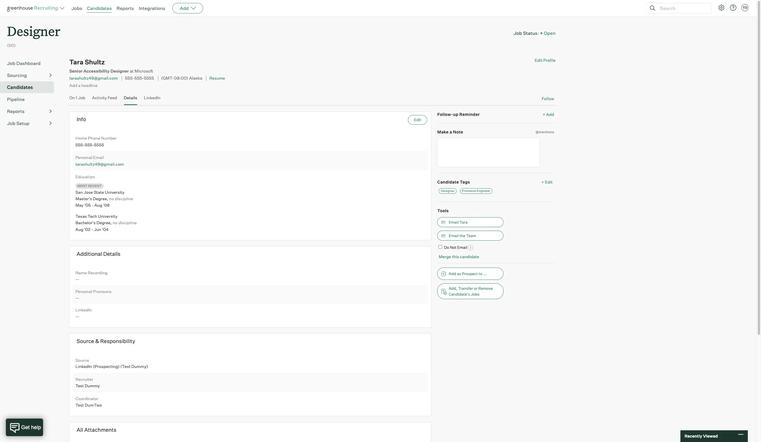 Task type: vqa. For each thing, say whether or not it's contained in the screenshot.
Job
yes



Task type: describe. For each thing, give the bounding box(es) containing it.
0 vertical spatial candidates link
[[87, 5, 112, 11]]

+ for + edit
[[542, 180, 544, 185]]

university inside texas tech university bachelor's degree , no discipline aug '02 - jun '04
[[98, 214, 117, 219]]

0 vertical spatial details
[[124, 95, 137, 100]]

name
[[75, 271, 87, 276]]

team
[[466, 234, 476, 238]]

job for job dashboard
[[7, 60, 15, 66]]

2 horizontal spatial edit
[[545, 180, 553, 185]]

status:
[[523, 30, 539, 36]]

degree inside the most recent san jose state university master's degree , no discipline may '05 - aug '08
[[93, 196, 107, 201]]

555- down home
[[75, 142, 85, 147]]

recruiter
[[75, 377, 93, 382]]

555-555-5555
[[125, 76, 154, 81]]

jobs inside the "add, transfer or remove candidate's jobs"
[[471, 292, 480, 297]]

1 vertical spatial candidates
[[7, 84, 33, 90]]

additional details
[[77, 251, 120, 257]]

on 1 job link
[[69, 95, 85, 104]]

engineer
[[477, 189, 490, 193]]

home
[[75, 136, 87, 141]]

up
[[453, 112, 459, 117]]

tara inside 'button'
[[460, 220, 468, 225]]

dummy)
[[131, 364, 148, 369]]

frontend engineer
[[462, 189, 490, 193]]

to
[[479, 272, 483, 276]]

add, transfer or remove candidate's jobs
[[449, 286, 493, 297]]

1 vertical spatial candidates link
[[7, 84, 52, 91]]

edit link
[[408, 115, 428, 125]]

...
[[483, 272, 487, 276]]

0 vertical spatial reports
[[117, 5, 134, 11]]

do not email
[[444, 245, 467, 250]]

add for add as prospect to ...
[[449, 272, 456, 276]]

linkedin for linkedin --
[[75, 308, 92, 313]]

configure image
[[718, 4, 725, 11]]

edit profile link
[[535, 58, 556, 63]]

(prospecting)
[[93, 364, 120, 369]]

0 vertical spatial designer link
[[7, 16, 60, 41]]

activity feed link
[[92, 95, 117, 104]]

merge
[[439, 255, 451, 260]]

pronouns
[[93, 289, 112, 294]]

candidate
[[437, 180, 459, 185]]

add as prospect to ... button
[[437, 268, 504, 280]]

additional
[[77, 251, 102, 257]]

email the team button
[[437, 231, 504, 241]]

Do Not Email checkbox
[[439, 245, 442, 249]]

tech
[[88, 214, 97, 219]]

tags
[[460, 180, 470, 185]]

integrations link
[[139, 5, 165, 11]]

0 vertical spatial 5555
[[144, 76, 154, 81]]

all attachments
[[77, 427, 116, 434]]

email inside email the team button
[[449, 234, 459, 238]]

name recording --
[[75, 271, 108, 282]]

0 vertical spatial reports link
[[117, 5, 134, 11]]

pipeline link
[[7, 96, 52, 103]]

designer inside tara shultz senior accessibility designer at microsoft
[[110, 69, 129, 74]]

aug inside the most recent san jose state university master's degree , no discipline may '05 - aug '08
[[94, 203, 102, 208]]

pipeline
[[7, 97, 25, 102]]

candidate's
[[449, 292, 470, 297]]

the
[[460, 234, 466, 238]]

+ for + add
[[543, 112, 545, 117]]

1 vertical spatial tarashultz49@gmail.com
[[75, 162, 124, 167]]

tara shultz senior accessibility designer at microsoft
[[69, 58, 153, 74]]

2 horizontal spatial designer
[[441, 189, 455, 193]]

no inside texas tech university bachelor's degree , no discipline aug '02 - jun '04
[[113, 221, 118, 225]]

, inside the most recent san jose state university master's degree , no discipline may '05 - aug '08
[[107, 196, 108, 201]]

edit profile
[[535, 58, 556, 63]]

aug inside texas tech university bachelor's degree , no discipline aug '02 - jun '04
[[75, 227, 83, 232]]

555- down phone
[[85, 142, 94, 147]]

candidate
[[460, 255, 479, 260]]

add button
[[172, 3, 203, 13]]

- inside texas tech university bachelor's degree , no discipline aug '02 - jun '04
[[91, 227, 93, 232]]

08:00)
[[174, 76, 188, 81]]

add inside '+ add' link
[[546, 112, 554, 117]]

1
[[76, 95, 77, 100]]

(50)
[[7, 43, 16, 48]]

feed
[[108, 95, 117, 100]]

email inside email tara 'button'
[[449, 220, 459, 225]]

at
[[130, 69, 134, 74]]

@mentions link
[[536, 129, 554, 135]]

edit for edit profile
[[535, 58, 543, 63]]

sourcing link
[[7, 72, 52, 79]]

email right not at bottom right
[[457, 245, 467, 250]]

- inside the most recent san jose state university master's degree , no discipline may '05 - aug '08
[[92, 203, 94, 208]]

test for test dumtwo
[[75, 403, 84, 408]]

td
[[743, 6, 748, 10]]

tools
[[437, 208, 449, 213]]

recently viewed
[[685, 434, 718, 439]]

(gmt-
[[161, 76, 174, 81]]

0 vertical spatial tarashultz49@gmail.com link
[[69, 76, 118, 81]]

all
[[77, 427, 83, 434]]

follow-up reminder
[[437, 112, 480, 117]]

5555 inside 'home phone number 555-555-5555'
[[94, 142, 104, 147]]

recording
[[88, 271, 108, 276]]

degree inside texas tech university bachelor's degree , no discipline aug '02 - jun '04
[[97, 221, 111, 225]]

most
[[78, 184, 87, 188]]

+ edit link
[[540, 178, 554, 186]]

senior
[[69, 69, 83, 74]]

add, transfer or remove candidate's jobs button
[[437, 284, 504, 300]]

add as prospect to ...
[[449, 272, 487, 276]]

reminder
[[460, 112, 480, 117]]

test for test dummy
[[75, 384, 84, 389]]

frontend
[[462, 189, 476, 193]]

+ add link
[[543, 112, 554, 117]]

, inside texas tech university bachelor's degree , no discipline aug '02 - jun '04
[[111, 221, 112, 225]]

follow
[[542, 96, 554, 101]]

0 vertical spatial tarashultz49@gmail.com
[[69, 76, 118, 81]]

as
[[457, 272, 461, 276]]

jun
[[94, 227, 101, 232]]

frontend engineer link
[[460, 189, 492, 194]]

0 horizontal spatial designer
[[7, 22, 60, 40]]

job setup link
[[7, 120, 52, 127]]

dummy
[[85, 384, 100, 389]]

&
[[95, 338, 99, 345]]



Task type: locate. For each thing, give the bounding box(es) containing it.
+ edit
[[542, 180, 553, 185]]

job left setup
[[7, 121, 15, 126]]

add for add a headline
[[69, 83, 77, 88]]

linkedin for linkedin
[[144, 95, 161, 100]]

1 horizontal spatial edit
[[535, 58, 543, 63]]

tara up senior
[[69, 58, 83, 66]]

1 horizontal spatial candidates
[[87, 5, 112, 11]]

a for add
[[78, 83, 80, 88]]

0 horizontal spatial details
[[103, 251, 120, 257]]

designer link
[[7, 16, 60, 41], [439, 189, 457, 194]]

discipline inside texas tech university bachelor's degree , no discipline aug '02 - jun '04
[[118, 221, 137, 225]]

tarashultz49@gmail.com down accessibility
[[69, 76, 118, 81]]

tarashultz49@gmail.com link down accessibility
[[69, 76, 118, 81]]

0 vertical spatial test
[[75, 384, 84, 389]]

0 horizontal spatial reports link
[[7, 108, 52, 115]]

0 vertical spatial candidates
[[87, 5, 112, 11]]

merge this candidate link
[[439, 255, 479, 260]]

a
[[78, 83, 80, 88], [450, 130, 452, 135]]

+
[[543, 112, 545, 117], [542, 180, 544, 185]]

0 vertical spatial degree
[[93, 196, 107, 201]]

0 vertical spatial discipline
[[115, 196, 133, 201]]

1 horizontal spatial tara
[[460, 220, 468, 225]]

dumtwo
[[85, 403, 102, 408]]

aug
[[94, 203, 102, 208], [75, 227, 83, 232]]

email left the
[[449, 234, 459, 238]]

5555
[[144, 76, 154, 81], [94, 142, 104, 147]]

make a note
[[437, 130, 463, 135]]

source for source & responsibility
[[77, 338, 94, 345]]

test down 'coordinator'
[[75, 403, 84, 408]]

job right 1
[[78, 95, 85, 100]]

tara up the
[[460, 220, 468, 225]]

0 horizontal spatial candidates link
[[7, 84, 52, 91]]

job for job setup
[[7, 121, 15, 126]]

0 vertical spatial a
[[78, 83, 80, 88]]

or
[[474, 286, 478, 291]]

1 vertical spatial details
[[103, 251, 120, 257]]

reports link down pipeline link
[[7, 108, 52, 115]]

recruiter test dummy
[[75, 377, 100, 389]]

tara
[[69, 58, 83, 66], [460, 220, 468, 225]]

coordinator
[[75, 397, 98, 402]]

a for make
[[450, 130, 452, 135]]

add inside add popup button
[[180, 5, 189, 11]]

a left 'note'
[[450, 130, 452, 135]]

linkedin down personal pronouns --
[[75, 308, 92, 313]]

university down '08
[[98, 214, 117, 219]]

designer down greenhouse recruiting image
[[7, 22, 60, 40]]

candidates right the jobs "link" at the top left
[[87, 5, 112, 11]]

1 horizontal spatial reports
[[117, 5, 134, 11]]

1 horizontal spatial 5555
[[144, 76, 154, 81]]

0 vertical spatial aug
[[94, 203, 102, 208]]

1 vertical spatial university
[[98, 214, 117, 219]]

linkedin
[[144, 95, 161, 100], [75, 308, 92, 313], [75, 364, 92, 369]]

education
[[75, 175, 95, 180]]

linkedin inside source linkedin (prospecting) (test dummy)
[[75, 364, 92, 369]]

@mentions
[[536, 130, 554, 134]]

1 horizontal spatial ,
[[111, 221, 112, 225]]

texas
[[75, 214, 87, 219]]

state
[[94, 190, 104, 195]]

details right additional
[[103, 251, 120, 257]]

0 vertical spatial jobs
[[72, 5, 82, 11]]

add a headline
[[69, 83, 98, 88]]

designer link down 'candidate' on the right top of the page
[[439, 189, 457, 194]]

remove
[[479, 286, 493, 291]]

0 horizontal spatial candidates
[[7, 84, 33, 90]]

0 vertical spatial edit
[[535, 58, 543, 63]]

1 vertical spatial no
[[113, 221, 118, 225]]

alaska
[[189, 76, 202, 81]]

1 horizontal spatial designer
[[110, 69, 129, 74]]

test inside recruiter test dummy
[[75, 384, 84, 389]]

texas tech university bachelor's degree , no discipline aug '02 - jun '04
[[75, 214, 137, 232]]

555- down at
[[125, 76, 134, 81]]

add for add
[[180, 5, 189, 11]]

may
[[75, 203, 84, 208]]

jobs
[[72, 5, 82, 11], [471, 292, 480, 297]]

personal for -
[[75, 289, 92, 294]]

tarashultz49@gmail.com link up education
[[75, 162, 124, 167]]

follow-
[[437, 112, 453, 117]]

0 horizontal spatial edit
[[414, 117, 421, 122]]

1 horizontal spatial details
[[124, 95, 137, 100]]

shultz
[[85, 58, 105, 66]]

home phone number 555-555-5555
[[75, 136, 117, 147]]

source up recruiter
[[75, 358, 89, 363]]

source for source linkedin (prospecting) (test dummy)
[[75, 358, 89, 363]]

0 horizontal spatial tara
[[69, 58, 83, 66]]

tarashultz49@gmail.com up education
[[75, 162, 124, 167]]

test
[[75, 384, 84, 389], [75, 403, 84, 408]]

candidates link
[[87, 5, 112, 11], [7, 84, 52, 91]]

details right feed
[[124, 95, 137, 100]]

1 vertical spatial degree
[[97, 221, 111, 225]]

0 vertical spatial ,
[[107, 196, 108, 201]]

add inside add as prospect to ... button
[[449, 272, 456, 276]]

edit
[[535, 58, 543, 63], [414, 117, 421, 122], [545, 180, 553, 185]]

0 vertical spatial source
[[77, 338, 94, 345]]

reports down pipeline
[[7, 109, 25, 114]]

email up email the team
[[449, 220, 459, 225]]

test inside coordinator test dumtwo
[[75, 403, 84, 408]]

1 vertical spatial designer
[[110, 69, 129, 74]]

edit for edit
[[414, 117, 421, 122]]

1 vertical spatial 5555
[[94, 142, 104, 147]]

0 horizontal spatial aug
[[75, 227, 83, 232]]

personal up education
[[75, 155, 92, 160]]

recently
[[685, 434, 702, 439]]

'04
[[102, 227, 109, 232]]

personal inside personal pronouns --
[[75, 289, 92, 294]]

0 horizontal spatial jobs
[[72, 5, 82, 11]]

university up '08
[[105, 190, 124, 195]]

0 horizontal spatial a
[[78, 83, 80, 88]]

0 horizontal spatial 5555
[[94, 142, 104, 147]]

1 vertical spatial tarashultz49@gmail.com link
[[75, 162, 124, 167]]

0 vertical spatial linkedin
[[144, 95, 161, 100]]

1 vertical spatial test
[[75, 403, 84, 408]]

tara inside tara shultz senior accessibility designer at microsoft
[[69, 58, 83, 66]]

1 horizontal spatial reports link
[[117, 5, 134, 11]]

open
[[544, 30, 556, 36]]

1 vertical spatial source
[[75, 358, 89, 363]]

email down 'home phone number 555-555-5555'
[[93, 155, 104, 160]]

'02
[[84, 227, 90, 232]]

test down recruiter
[[75, 384, 84, 389]]

0 horizontal spatial ,
[[107, 196, 108, 201]]

1 horizontal spatial aug
[[94, 203, 102, 208]]

1 vertical spatial +
[[542, 180, 544, 185]]

email inside personal email tarashultz49@gmail.com
[[93, 155, 104, 160]]

personal email tarashultz49@gmail.com
[[75, 155, 124, 167]]

555-
[[125, 76, 134, 81], [134, 76, 144, 81], [75, 142, 85, 147], [85, 142, 94, 147]]

1 vertical spatial reports
[[7, 109, 25, 114]]

1 vertical spatial aug
[[75, 227, 83, 232]]

1 vertical spatial designer link
[[439, 189, 457, 194]]

email tara button
[[437, 217, 504, 227]]

personal for tarashultz49@gmail.com
[[75, 155, 92, 160]]

source linkedin (prospecting) (test dummy)
[[75, 358, 149, 369]]

1 vertical spatial jobs
[[471, 292, 480, 297]]

2 personal from the top
[[75, 289, 92, 294]]

personal inside personal email tarashultz49@gmail.com
[[75, 155, 92, 160]]

aug left '08
[[94, 203, 102, 208]]

degree
[[93, 196, 107, 201], [97, 221, 111, 225]]

most recent san jose state university master's degree , no discipline may '05 - aug '08
[[75, 184, 133, 208]]

degree up '04
[[97, 221, 111, 225]]

candidates link right the jobs "link" at the top left
[[87, 5, 112, 11]]

note
[[453, 130, 463, 135]]

1 vertical spatial discipline
[[118, 221, 137, 225]]

coordinator test dumtwo
[[75, 397, 102, 408]]

add,
[[449, 286, 457, 291]]

0 vertical spatial university
[[105, 190, 124, 195]]

5555 down microsoft
[[144, 76, 154, 81]]

2 test from the top
[[75, 403, 84, 408]]

merge this candidate
[[439, 255, 479, 260]]

reports link left integrations link on the left top of the page
[[117, 5, 134, 11]]

profile
[[543, 58, 556, 63]]

degree down state
[[93, 196, 107, 201]]

on 1 job
[[69, 95, 85, 100]]

source & responsibility
[[77, 338, 135, 345]]

personal pronouns --
[[75, 289, 112, 301]]

td button
[[740, 3, 750, 12]]

1 vertical spatial edit
[[414, 117, 421, 122]]

0 horizontal spatial reports
[[7, 109, 25, 114]]

number
[[101, 136, 117, 141]]

this
[[452, 255, 459, 260]]

5555 down phone
[[94, 142, 104, 147]]

activity feed
[[92, 95, 117, 100]]

job for job status:
[[514, 30, 522, 36]]

aug left '02
[[75, 227, 83, 232]]

bachelor's
[[75, 221, 96, 225]]

details link
[[124, 95, 137, 104]]

job status:
[[514, 30, 539, 36]]

1 horizontal spatial a
[[450, 130, 452, 135]]

None text field
[[437, 138, 540, 167]]

jobs link
[[72, 5, 82, 11]]

1 personal from the top
[[75, 155, 92, 160]]

designer link down greenhouse recruiting image
[[7, 16, 60, 41]]

555- down microsoft
[[134, 76, 144, 81]]

1 test from the top
[[75, 384, 84, 389]]

0 horizontal spatial designer link
[[7, 16, 60, 41]]

0 vertical spatial designer
[[7, 22, 60, 40]]

td button
[[742, 4, 749, 11]]

integrations
[[139, 5, 165, 11]]

phone
[[88, 136, 100, 141]]

no inside the most recent san jose state university master's degree , no discipline may '05 - aug '08
[[109, 196, 114, 201]]

(gmt-08:00) alaska
[[161, 76, 202, 81]]

0 vertical spatial +
[[543, 112, 545, 117]]

make
[[437, 130, 449, 135]]

0 vertical spatial no
[[109, 196, 114, 201]]

job left status:
[[514, 30, 522, 36]]

personal
[[75, 155, 92, 160], [75, 289, 92, 294]]

2 vertical spatial linkedin
[[75, 364, 92, 369]]

viewed
[[703, 434, 718, 439]]

1 horizontal spatial candidates link
[[87, 5, 112, 11]]

2 vertical spatial designer
[[441, 189, 455, 193]]

designer left at
[[110, 69, 129, 74]]

0 vertical spatial tara
[[69, 58, 83, 66]]

designer down 'candidate' on the right top of the page
[[441, 189, 455, 193]]

candidates down the 'sourcing'
[[7, 84, 33, 90]]

responsibility
[[100, 338, 135, 345]]

1 horizontal spatial jobs
[[471, 292, 480, 297]]

+ add
[[543, 112, 554, 117]]

1 horizontal spatial designer link
[[439, 189, 457, 194]]

reports left integrations link on the left top of the page
[[117, 5, 134, 11]]

job dashboard link
[[7, 60, 52, 67]]

1 vertical spatial tara
[[460, 220, 468, 225]]

candidate tags
[[437, 180, 470, 185]]

0 vertical spatial personal
[[75, 155, 92, 160]]

university inside the most recent san jose state university master's degree , no discipline may '05 - aug '08
[[105, 190, 124, 195]]

1 vertical spatial linkedin
[[75, 308, 92, 313]]

no
[[109, 196, 114, 201], [113, 221, 118, 225]]

on
[[69, 95, 75, 100]]

master's
[[75, 196, 92, 201]]

sourcing
[[7, 72, 27, 78]]

personal down name recording --
[[75, 289, 92, 294]]

1 vertical spatial reports link
[[7, 108, 52, 115]]

source inside source linkedin (prospecting) (test dummy)
[[75, 358, 89, 363]]

candidates link up pipeline link
[[7, 84, 52, 91]]

1 vertical spatial a
[[450, 130, 452, 135]]

job
[[514, 30, 522, 36], [7, 60, 15, 66], [78, 95, 85, 100], [7, 121, 15, 126]]

job up the 'sourcing'
[[7, 60, 15, 66]]

2 vertical spatial edit
[[545, 180, 553, 185]]

linkedin right details link
[[144, 95, 161, 100]]

follow link
[[542, 96, 554, 102]]

source left &
[[77, 338, 94, 345]]

discipline inside the most recent san jose state university master's degree , no discipline may '05 - aug '08
[[115, 196, 133, 201]]

accessibility
[[83, 69, 110, 74]]

Search text field
[[659, 4, 706, 12]]

a left headline
[[78, 83, 80, 88]]

greenhouse recruiting image
[[7, 5, 60, 12]]

job setup
[[7, 121, 29, 126]]

1 vertical spatial personal
[[75, 289, 92, 294]]

linkedin up recruiter
[[75, 364, 92, 369]]

,
[[107, 196, 108, 201], [111, 221, 112, 225]]

san
[[75, 190, 83, 195]]

source
[[77, 338, 94, 345], [75, 358, 89, 363]]

1 vertical spatial ,
[[111, 221, 112, 225]]



